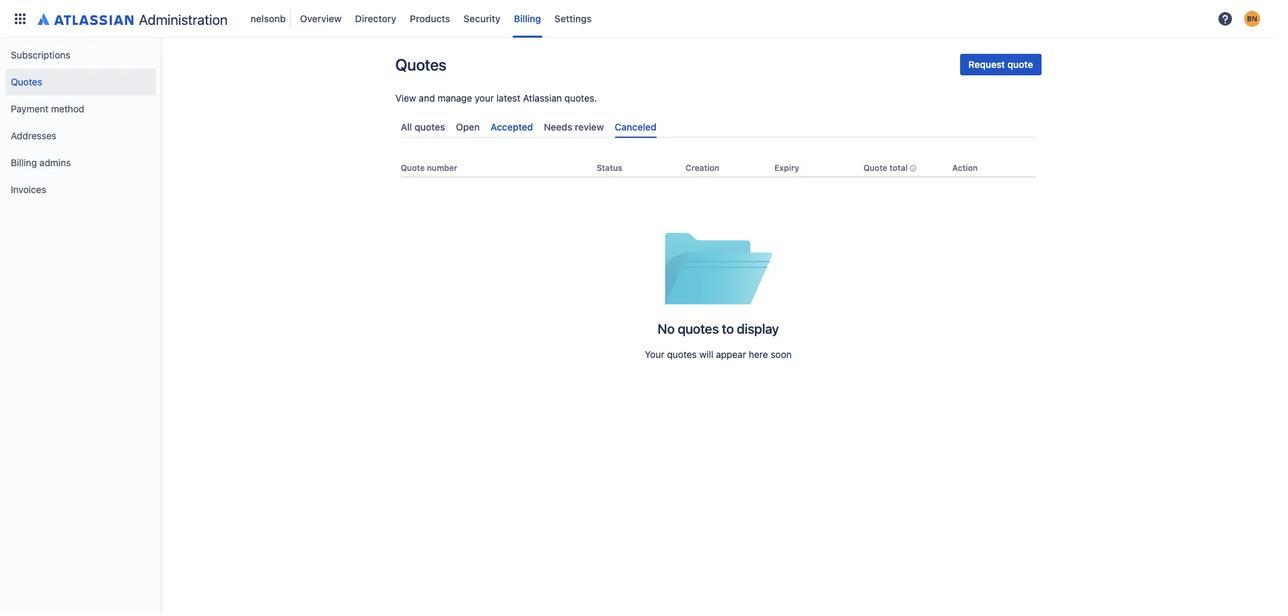 Task type: describe. For each thing, give the bounding box(es) containing it.
billing link
[[510, 8, 545, 29]]

and
[[419, 92, 435, 104]]

settings link
[[551, 8, 596, 29]]

addresses link
[[5, 122, 156, 149]]

number
[[427, 163, 457, 173]]

atlassian
[[523, 92, 562, 104]]

accepted
[[491, 121, 533, 133]]

nelsonb button
[[247, 8, 291, 29]]

nelsonb
[[251, 12, 286, 24]]

products link
[[406, 8, 454, 29]]

quote for quote number
[[401, 163, 425, 173]]

directory
[[355, 12, 396, 24]]

needs review
[[544, 121, 604, 133]]

your
[[645, 349, 665, 360]]

billing admins link
[[5, 149, 156, 176]]

billing admins
[[11, 157, 71, 168]]

group containing subscriptions
[[5, 38, 156, 207]]

no
[[658, 321, 675, 337]]

overview link
[[296, 8, 346, 29]]

0 horizontal spatial quotes
[[11, 76, 42, 87]]

quotes for no
[[678, 321, 719, 337]]

administration
[[139, 11, 228, 27]]

expiry
[[775, 163, 799, 173]]

all quotes
[[401, 121, 445, 133]]

view
[[395, 92, 416, 104]]

settings
[[555, 12, 592, 24]]

billing for billing
[[514, 12, 541, 24]]

security
[[464, 12, 501, 24]]

admins
[[39, 157, 71, 168]]

payment
[[11, 103, 48, 114]]

action
[[952, 163, 978, 173]]

addresses
[[11, 130, 56, 141]]

billing for billing admins
[[11, 157, 37, 168]]

request quote button
[[960, 54, 1041, 75]]

1 horizontal spatial quotes
[[395, 55, 447, 74]]

subscriptions link
[[5, 42, 156, 69]]

here
[[749, 349, 768, 360]]

switch to... image
[[12, 10, 28, 27]]

no quotes to display
[[658, 321, 779, 337]]

total
[[890, 163, 908, 173]]

appear
[[716, 349, 746, 360]]

quote total
[[863, 163, 908, 173]]

request quote
[[969, 59, 1033, 70]]

needs
[[544, 121, 572, 133]]

payment method
[[11, 103, 84, 114]]

method
[[51, 103, 84, 114]]

quote number
[[401, 163, 457, 173]]

your quotes will appear here soon
[[645, 349, 792, 360]]

review
[[575, 121, 604, 133]]



Task type: vqa. For each thing, say whether or not it's contained in the screenshot.
an
no



Task type: locate. For each thing, give the bounding box(es) containing it.
invoices
[[11, 184, 46, 195]]

quotes for your
[[667, 349, 697, 360]]

will
[[699, 349, 713, 360]]

quotes up the will
[[678, 321, 719, 337]]

security link
[[460, 8, 505, 29]]

quote
[[1008, 59, 1033, 70]]

latest
[[496, 92, 520, 104]]

1 vertical spatial quotes
[[11, 76, 42, 87]]

quotes left the will
[[667, 349, 697, 360]]

billing
[[514, 12, 541, 24], [11, 157, 37, 168]]

view and manage your latest atlassian quotes.
[[395, 92, 597, 104]]

quote for quote total
[[863, 163, 888, 173]]

1 vertical spatial quotes
[[678, 321, 719, 337]]

quote
[[401, 163, 425, 173], [863, 163, 888, 173]]

atlassian image
[[38, 10, 134, 27], [38, 10, 134, 27]]

all
[[401, 121, 412, 133]]

0 vertical spatial quotes
[[415, 121, 445, 133]]

products
[[410, 12, 450, 24]]

2 vertical spatial quotes
[[667, 349, 697, 360]]

1 horizontal spatial quote
[[863, 163, 888, 173]]

quotes right all at the left top of page
[[415, 121, 445, 133]]

creation
[[686, 163, 719, 173]]

quotes inside tab list
[[415, 121, 445, 133]]

display
[[737, 321, 779, 337]]

0 horizontal spatial billing
[[11, 157, 37, 168]]

quotes.
[[565, 92, 597, 104]]

request
[[969, 59, 1005, 70]]

to
[[722, 321, 734, 337]]

your
[[475, 92, 494, 104]]

your profile and settings image
[[1244, 10, 1260, 27]]

billing element
[[8, 0, 1213, 37]]

invoices link
[[5, 176, 156, 203]]

manage
[[438, 92, 472, 104]]

billing inside billing 'link'
[[514, 12, 541, 24]]

open
[[456, 121, 480, 133]]

overview
[[300, 12, 342, 24]]

1 horizontal spatial billing
[[514, 12, 541, 24]]

1 quote from the left
[[401, 163, 425, 173]]

quotes
[[415, 121, 445, 133], [678, 321, 719, 337], [667, 349, 697, 360]]

group
[[5, 38, 156, 207]]

0 vertical spatial quotes
[[395, 55, 447, 74]]

quotes link
[[5, 69, 156, 96]]

0 vertical spatial billing
[[514, 12, 541, 24]]

canceled
[[615, 121, 657, 133]]

quotes up 'payment'
[[11, 76, 42, 87]]

quote left number
[[401, 163, 425, 173]]

quotes up and
[[395, 55, 447, 74]]

billing inside billing admins link
[[11, 157, 37, 168]]

payment method link
[[5, 96, 156, 122]]

administration banner
[[0, 0, 1275, 38]]

0 horizontal spatial quote
[[401, 163, 425, 173]]

quotes for all
[[415, 121, 445, 133]]

quotes
[[395, 55, 447, 74], [11, 76, 42, 87]]

tab list
[[395, 116, 1041, 138]]

1 vertical spatial billing
[[11, 157, 37, 168]]

subscriptions
[[11, 49, 70, 61]]

administration link
[[32, 8, 233, 29]]

billing up invoices
[[11, 157, 37, 168]]

tab list containing all quotes
[[395, 116, 1041, 138]]

directory link
[[351, 8, 400, 29]]

help image
[[1217, 10, 1234, 27]]

billing right security
[[514, 12, 541, 24]]

quote left total
[[863, 163, 888, 173]]

soon
[[771, 349, 792, 360]]

status
[[597, 163, 622, 173]]

2 quote from the left
[[863, 163, 888, 173]]



